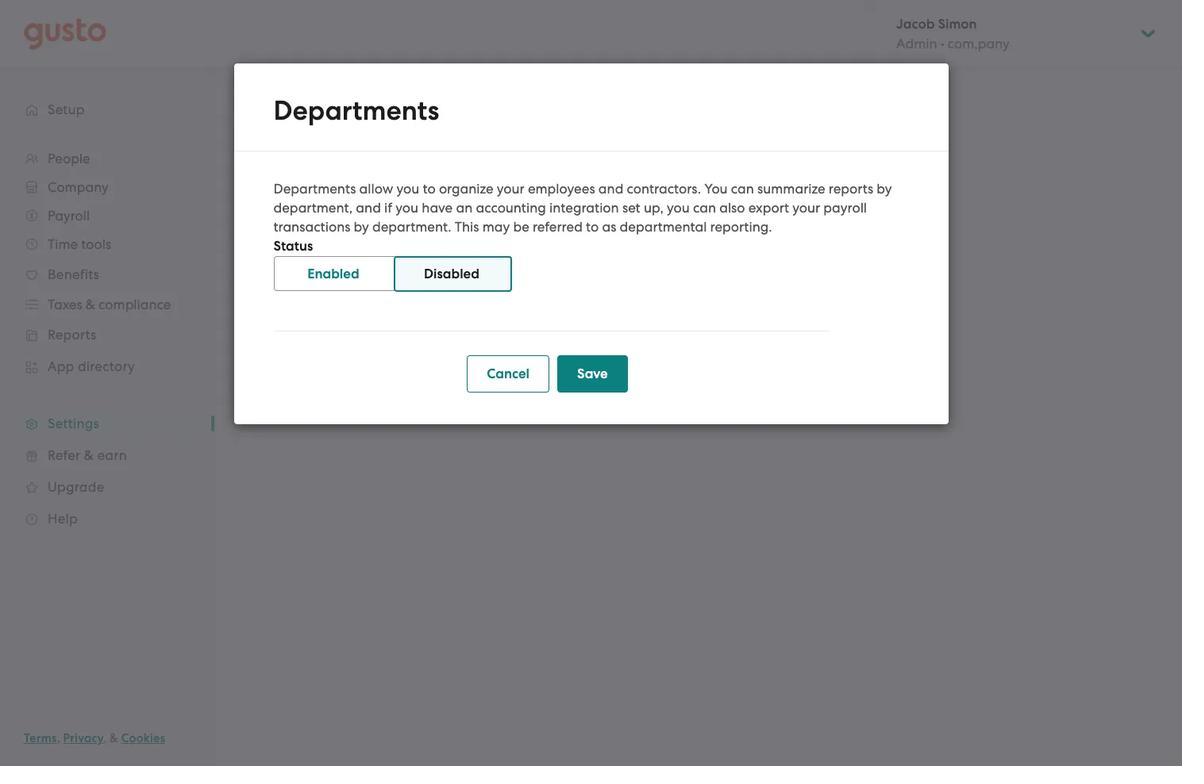 Task type: vqa. For each thing, say whether or not it's contained in the screenshot.
profile
yes



Task type: locate. For each thing, give the bounding box(es) containing it.
organize
[[439, 181, 494, 197]]

status
[[273, 238, 313, 255]]

you
[[704, 181, 728, 197]]

& left cookies
[[110, 732, 118, 746]]

save button
[[557, 356, 628, 393]]

departmental
[[620, 219, 707, 235]]

to right related
[[466, 148, 477, 163]]

to
[[466, 148, 477, 163], [423, 181, 436, 197], [586, 219, 599, 235]]

you
[[397, 181, 419, 197], [396, 200, 418, 216], [667, 200, 690, 216]]

departments
[[273, 94, 439, 127], [273, 181, 356, 197], [346, 257, 429, 273]]

,
[[57, 732, 60, 746], [103, 732, 107, 746]]

by
[[877, 181, 892, 197], [354, 219, 369, 235]]

your down the summarize
[[792, 200, 820, 216]]

1 vertical spatial can
[[693, 200, 716, 216]]

you down plan
[[667, 200, 690, 216]]

2 horizontal spatial to
[[586, 219, 599, 235]]

to up have
[[423, 181, 436, 197]]

enabled inside departments document
[[307, 266, 359, 283]]

1 vertical spatial departments
[[273, 181, 356, 197]]

enabled down this
[[441, 257, 493, 273]]

terms
[[24, 732, 57, 746]]

0 vertical spatial departments
[[273, 94, 439, 127]]

profile inside button
[[303, 185, 340, 199]]

departments up verification
[[346, 257, 429, 273]]

departments up manage
[[273, 94, 439, 127]]

, left cookies button
[[103, 732, 107, 746]]

to left as
[[586, 219, 599, 235]]

& right plan
[[688, 185, 696, 199]]

0 horizontal spatial by
[[354, 219, 369, 235]]

this
[[455, 219, 479, 235]]

department.
[[372, 219, 451, 235]]

by right reports at top
[[877, 181, 892, 197]]

can up "also"
[[731, 181, 754, 197]]

profile
[[509, 148, 545, 163], [303, 185, 340, 199]]

my profile button
[[269, 173, 353, 211]]

enabled
[[441, 257, 493, 273], [307, 266, 359, 283]]

0 vertical spatial to
[[466, 148, 477, 163]]

for
[[411, 297, 429, 313]]

your
[[481, 148, 505, 163], [497, 181, 525, 197], [792, 200, 820, 216]]

1 horizontal spatial ,
[[103, 732, 107, 746]]

have
[[422, 200, 453, 216]]

customization down department,
[[269, 224, 404, 248]]

2 vertical spatial to
[[586, 219, 599, 235]]

related
[[422, 148, 463, 163]]

0 vertical spatial &
[[688, 185, 696, 199]]

set
[[622, 200, 640, 216]]

my profile
[[282, 185, 340, 199]]

disabled
[[424, 266, 480, 283]]

enabled up step
[[307, 266, 359, 283]]

allow
[[359, 181, 393, 197]]

by down allow
[[354, 219, 369, 235]]

0 vertical spatial by
[[877, 181, 892, 197]]

customization up accounting
[[463, 185, 544, 199]]

0 vertical spatial customization
[[463, 185, 544, 199]]

1 vertical spatial profile
[[303, 185, 340, 199]]

integration
[[549, 200, 619, 216]]

1 horizontal spatial profile
[[509, 148, 545, 163]]

admins
[[383, 316, 429, 332]]

0 horizontal spatial can
[[693, 200, 716, 216]]

&
[[688, 185, 696, 199], [110, 732, 118, 746]]

0 horizontal spatial ,
[[57, 732, 60, 746]]

profile up department,
[[303, 185, 340, 199]]

notifications
[[365, 185, 438, 199]]

1 horizontal spatial &
[[688, 185, 696, 199]]

can down plan & billing
[[693, 200, 716, 216]]

0 horizontal spatial to
[[423, 181, 436, 197]]

1 horizontal spatial customization
[[463, 185, 544, 199]]

customization button
[[450, 173, 557, 211]]

1 vertical spatial to
[[423, 181, 436, 197]]

profile up customization button at the top left of page
[[509, 148, 545, 163]]

0 vertical spatial profile
[[509, 148, 545, 163]]

0 horizontal spatial customization
[[269, 224, 404, 248]]

0 horizontal spatial profile
[[303, 185, 340, 199]]

can
[[731, 181, 754, 197], [693, 200, 716, 216]]

departments document
[[234, 64, 948, 425]]

account menu element
[[876, 0, 1158, 67]]

departments up department,
[[273, 181, 356, 197]]

1 horizontal spatial to
[[466, 148, 477, 163]]

up,
[[644, 200, 664, 216]]

terms , privacy , & cookies
[[24, 732, 165, 746]]

your up accounting
[[497, 181, 525, 197]]

your up customization button at the top left of page
[[481, 148, 505, 163]]

settings
[[375, 148, 419, 163]]

settings
[[269, 115, 371, 148]]

and
[[300, 148, 322, 163], [548, 148, 570, 163], [598, 181, 623, 197], [356, 200, 381, 216]]

you right allow
[[397, 181, 419, 197]]

reports
[[829, 181, 873, 197]]

permissions button
[[557, 173, 647, 211]]

0 horizontal spatial enabled
[[307, 266, 359, 283]]

customization
[[463, 185, 544, 199], [269, 224, 404, 248]]

company.
[[573, 148, 628, 163]]

notifications button
[[353, 173, 450, 211]]

my
[[282, 185, 300, 199]]

0 vertical spatial can
[[731, 181, 754, 197]]

referred
[[533, 219, 583, 235]]

1 vertical spatial by
[[354, 219, 369, 235]]

0 vertical spatial your
[[481, 148, 505, 163]]

, left privacy
[[57, 732, 60, 746]]

1 vertical spatial &
[[110, 732, 118, 746]]

your inside settings view and manage settings related to your profile and company.
[[481, 148, 505, 163]]

privacy link
[[63, 732, 103, 746]]



Task type: describe. For each thing, give the bounding box(es) containing it.
1 horizontal spatial enabled
[[441, 257, 493, 273]]

2 vertical spatial departments
[[346, 257, 429, 273]]

plan & billing
[[660, 185, 735, 199]]

export
[[748, 200, 789, 216]]

plan & billing button
[[647, 173, 747, 211]]

cancel button
[[467, 356, 549, 393]]

1 horizontal spatial can
[[731, 181, 754, 197]]

to inside settings view and manage settings related to your profile and company.
[[466, 148, 477, 163]]

verification
[[338, 297, 408, 313]]

home image
[[24, 18, 106, 50]]

1 vertical spatial your
[[497, 181, 525, 197]]

customization inside button
[[463, 185, 544, 199]]

may
[[482, 219, 510, 235]]

departments inside departments allow you to organize your employees and contractors. you can summarize reports by department, and if you have an accounting integration set up, you can also export your payroll transactions by department. this may be referred to as departmental reporting.
[[273, 181, 356, 197]]

employees
[[528, 181, 595, 197]]

settings view and manage settings related to your profile and company.
[[269, 115, 628, 163]]

2-
[[294, 297, 308, 313]]

cancel
[[487, 366, 530, 383]]

departments allow you to organize your employees and contractors. you can summarize reports by department, and if you have an accounting integration set up, you can also export your payroll transactions by department. this may be referred to as departmental reporting.
[[273, 181, 892, 235]]

and up 'employees'
[[548, 148, 570, 163]]

1 horizontal spatial by
[[877, 181, 892, 197]]

plan
[[660, 185, 685, 199]]

be
[[513, 219, 529, 235]]

1 , from the left
[[57, 732, 60, 746]]

if
[[384, 200, 392, 216]]

cookies
[[121, 732, 165, 746]]

step
[[308, 297, 335, 313]]

billing
[[699, 185, 735, 199]]

and up set
[[598, 181, 623, 197]]

2 , from the left
[[103, 732, 107, 746]]

also
[[719, 200, 745, 216]]

cookies button
[[121, 730, 165, 749]]

permissions
[[569, 185, 635, 199]]

as
[[602, 219, 616, 235]]

2-step verification for all admins
[[294, 297, 429, 332]]

terms link
[[24, 732, 57, 746]]

all
[[364, 316, 379, 332]]

save
[[577, 366, 608, 383]]

and down settings at the left of the page
[[300, 148, 322, 163]]

contractors.
[[627, 181, 701, 197]]

1 vertical spatial customization
[[269, 224, 404, 248]]

you down notifications
[[396, 200, 418, 216]]

accounting
[[476, 200, 546, 216]]

0 horizontal spatial &
[[110, 732, 118, 746]]

transactions
[[273, 219, 350, 235]]

profile inside settings view and manage settings related to your profile and company.
[[509, 148, 545, 163]]

and left if
[[356, 200, 381, 216]]

& inside button
[[688, 185, 696, 199]]

summarize
[[757, 181, 825, 197]]

view
[[269, 148, 297, 163]]

privacy
[[63, 732, 103, 746]]

reporting.
[[710, 219, 772, 235]]

an
[[456, 200, 473, 216]]

2 vertical spatial your
[[792, 200, 820, 216]]

manage
[[325, 148, 372, 163]]

payroll
[[824, 200, 867, 216]]

settings tabs tab list
[[269, 170, 1128, 214]]

department,
[[273, 200, 353, 216]]



